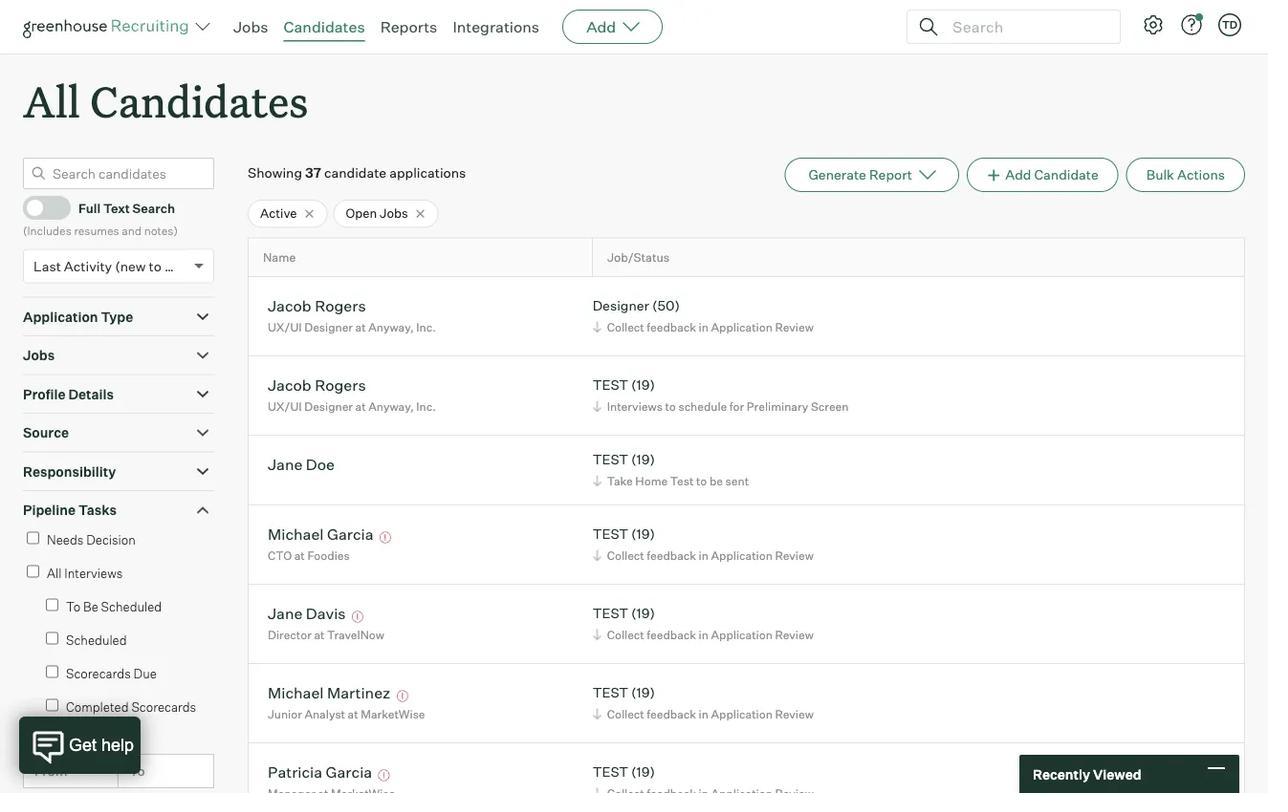 Task type: vqa. For each thing, say whether or not it's contained in the screenshot.
The University "CHECKBOX"
no



Task type: locate. For each thing, give the bounding box(es) containing it.
add candidate
[[1005, 167, 1099, 183]]

inc. for designer (50)
[[416, 320, 436, 334]]

To Be Scheduled checkbox
[[46, 599, 58, 612]]

add
[[586, 17, 616, 36], [1005, 167, 1031, 183]]

test (19) collect feedback in application review for michael garcia
[[593, 526, 814, 563]]

1 vertical spatial test (19) collect feedback in application review
[[593, 606, 814, 642]]

3 feedback from the top
[[647, 628, 696, 642]]

(19) inside test (19) interviews to schedule for preliminary screen
[[631, 377, 655, 394]]

0 horizontal spatial add
[[586, 17, 616, 36]]

0 vertical spatial ux/ui
[[268, 320, 302, 334]]

4 in from the top
[[699, 707, 709, 722]]

test inside test (19) interviews to schedule for preliminary screen
[[593, 377, 628, 394]]

2 inc. from the top
[[416, 399, 436, 414]]

to
[[66, 599, 81, 615], [129, 763, 145, 780]]

1 horizontal spatial to
[[129, 763, 145, 780]]

1 jacob from the top
[[268, 296, 312, 315]]

inc.
[[416, 320, 436, 334], [416, 399, 436, 414]]

2 feedback from the top
[[647, 549, 696, 563]]

jane davis link
[[268, 604, 346, 626]]

preliminary
[[747, 399, 809, 414]]

Search candidates field
[[23, 158, 214, 190]]

active
[[260, 206, 297, 221]]

patricia garcia
[[268, 763, 372, 782]]

collect feedback in application review link for michael martinez
[[590, 706, 819, 724]]

1 vertical spatial designer
[[304, 320, 353, 334]]

test
[[593, 377, 628, 394], [593, 452, 628, 468], [593, 526, 628, 543], [593, 606, 628, 622], [593, 685, 628, 702], [593, 764, 628, 781]]

1 horizontal spatial to
[[665, 399, 676, 414]]

2 in from the top
[[699, 549, 709, 563]]

test for cto at foodies
[[593, 526, 628, 543]]

to down completed scorecards in the bottom of the page
[[129, 763, 145, 780]]

test (19)
[[593, 764, 655, 781]]

anyway,
[[368, 320, 414, 334], [368, 399, 414, 414]]

all down greenhouse recruiting image
[[23, 73, 80, 129]]

be
[[83, 599, 98, 615]]

0 horizontal spatial to
[[66, 599, 81, 615]]

1 collect from the top
[[607, 320, 644, 334]]

rogers up doe
[[315, 376, 366, 395]]

1 jacob rogers link from the top
[[268, 296, 366, 318]]

ux/ui up jane doe
[[268, 399, 302, 414]]

0 vertical spatial designer
[[593, 298, 649, 314]]

decision
[[86, 532, 136, 548]]

screen
[[811, 399, 849, 414]]

0 vertical spatial to
[[66, 599, 81, 615]]

3 in from the top
[[699, 628, 709, 642]]

test for junior analyst at marketwise
[[593, 685, 628, 702]]

1 vertical spatial candidates
[[90, 73, 308, 129]]

1 vertical spatial all
[[47, 566, 62, 581]]

1 horizontal spatial interviews
[[607, 399, 663, 414]]

jobs
[[233, 17, 268, 36], [380, 206, 408, 221], [23, 347, 55, 364]]

4 feedback from the top
[[647, 707, 696, 722]]

1 feedback from the top
[[647, 320, 696, 334]]

2 vertical spatial designer
[[304, 399, 353, 414]]

candidates
[[284, 17, 365, 36], [90, 73, 308, 129]]

rogers down open
[[315, 296, 366, 315]]

rogers
[[315, 296, 366, 315], [315, 376, 366, 395]]

4 (19) from the top
[[631, 606, 655, 622]]

2 collect from the top
[[607, 549, 644, 563]]

jobs up profile
[[23, 347, 55, 364]]

application
[[23, 309, 98, 325], [711, 320, 773, 334], [711, 549, 773, 563], [711, 628, 773, 642], [711, 707, 773, 722]]

3 (19) from the top
[[631, 526, 655, 543]]

0 vertical spatial rogers
[[315, 296, 366, 315]]

1 horizontal spatial scorecards
[[131, 700, 196, 715]]

2 jacob rogers link from the top
[[268, 376, 366, 398]]

review for jane davis
[[775, 628, 814, 642]]

text
[[103, 200, 130, 216]]

2 horizontal spatial to
[[696, 474, 707, 488]]

jacob rogers link up doe
[[268, 376, 366, 398]]

candidate
[[1034, 167, 1099, 183]]

designer for designer (50)
[[304, 320, 353, 334]]

0 horizontal spatial scorecards
[[66, 666, 131, 682]]

application inside 'designer (50) collect feedback in application review'
[[711, 320, 773, 334]]

scorecards down due
[[131, 700, 196, 715]]

2 jane from the top
[[268, 604, 303, 623]]

all
[[23, 73, 80, 129], [47, 566, 62, 581]]

pipeline tasks
[[23, 502, 117, 519]]

review for michael garcia
[[775, 549, 814, 563]]

to left old)
[[149, 258, 162, 275]]

2 michael from the top
[[268, 684, 324, 703]]

Search text field
[[948, 13, 1103, 41]]

1 vertical spatial interviews
[[64, 566, 123, 581]]

0 vertical spatial add
[[586, 17, 616, 36]]

jane up director
[[268, 604, 303, 623]]

1 jacob rogers ux/ui designer at anyway, inc. from the top
[[268, 296, 436, 334]]

jacob down name
[[268, 296, 312, 315]]

1 ux/ui from the top
[[268, 320, 302, 334]]

test (19) collect feedback in application review for jane davis
[[593, 606, 814, 642]]

1 vertical spatial jacob
[[268, 376, 312, 395]]

add for add
[[586, 17, 616, 36]]

0 vertical spatial test (19) collect feedback in application review
[[593, 526, 814, 563]]

0 vertical spatial to
[[149, 258, 162, 275]]

1 test from the top
[[593, 377, 628, 394]]

garcia
[[327, 525, 374, 544], [326, 763, 372, 782]]

due
[[134, 666, 157, 682]]

interviews
[[607, 399, 663, 414], [64, 566, 123, 581]]

michael
[[268, 525, 324, 544], [268, 684, 324, 703]]

0 vertical spatial jacob rogers link
[[268, 296, 366, 318]]

activity
[[64, 258, 112, 275]]

completed
[[66, 700, 129, 715]]

0 vertical spatial all
[[23, 73, 80, 129]]

application for michael garcia
[[711, 549, 773, 563]]

collect for michael garcia
[[607, 549, 644, 563]]

to left be
[[696, 474, 707, 488]]

2 vertical spatial jobs
[[23, 347, 55, 364]]

feedback
[[647, 320, 696, 334], [647, 549, 696, 563], [647, 628, 696, 642], [647, 707, 696, 722]]

test (19) take home test to be sent
[[593, 452, 749, 488]]

2 jacob rogers ux/ui designer at anyway, inc. from the top
[[268, 376, 436, 414]]

2 jacob from the top
[[268, 376, 312, 395]]

jane davis has been in application review for more than 5 days image
[[349, 612, 366, 623]]

recently viewed
[[1033, 766, 1142, 783]]

jobs left candidates link
[[233, 17, 268, 36]]

michael martinez has been in application review for more than 5 days image
[[394, 691, 411, 703]]

travelnow
[[327, 628, 384, 642]]

1 vertical spatial anyway,
[[368, 399, 414, 414]]

2 vertical spatial to
[[696, 474, 707, 488]]

2 review from the top
[[775, 549, 814, 563]]

to inside test (19) interviews to schedule for preliminary screen
[[665, 399, 676, 414]]

1 jane from the top
[[268, 455, 303, 474]]

feedback inside 'designer (50) collect feedback in application review'
[[647, 320, 696, 334]]

bulk actions
[[1147, 167, 1225, 183]]

jane inside jane doe 'link'
[[268, 455, 303, 474]]

integrations
[[453, 17, 540, 36]]

scorecards
[[66, 666, 131, 682], [131, 700, 196, 715]]

2 anyway, from the top
[[368, 399, 414, 414]]

1 in from the top
[[699, 320, 709, 334]]

0 vertical spatial inc.
[[416, 320, 436, 334]]

candidates down jobs link
[[90, 73, 308, 129]]

1 horizontal spatial add
[[1005, 167, 1031, 183]]

designer inside 'designer (50) collect feedback in application review'
[[593, 298, 649, 314]]

jane for jane doe
[[268, 455, 303, 474]]

4 review from the top
[[775, 707, 814, 722]]

jane doe link
[[268, 455, 335, 477]]

garcia up foodies at the bottom left of the page
[[327, 525, 374, 544]]

(19) inside test (19) take home test to be sent
[[631, 452, 655, 468]]

test
[[670, 474, 694, 488]]

1 vertical spatial garcia
[[326, 763, 372, 782]]

all right all interviews checkbox
[[47, 566, 62, 581]]

2 vertical spatial test (19) collect feedback in application review
[[593, 685, 814, 722]]

in for michael garcia
[[699, 549, 709, 563]]

0 vertical spatial anyway,
[[368, 320, 414, 334]]

3 collect from the top
[[607, 628, 644, 642]]

3 collect feedback in application review link from the top
[[590, 626, 819, 644]]

garcia left patricia garcia has been in application review for more than 5 days icon at the bottom
[[326, 763, 372, 782]]

0 horizontal spatial to
[[149, 258, 162, 275]]

integrations link
[[453, 17, 540, 36]]

0 vertical spatial jobs
[[233, 17, 268, 36]]

collect
[[607, 320, 644, 334], [607, 549, 644, 563], [607, 628, 644, 642], [607, 707, 644, 722]]

2 ux/ui from the top
[[268, 399, 302, 414]]

scheduled down the "be"
[[66, 633, 127, 648]]

scheduled right the "be"
[[101, 599, 162, 615]]

to for schedule
[[665, 399, 676, 414]]

jacob rogers link for test
[[268, 376, 366, 398]]

michael martinez link
[[268, 684, 391, 706]]

interviews down needs decision
[[64, 566, 123, 581]]

michael up the 'junior'
[[268, 684, 324, 703]]

review for michael martinez
[[775, 707, 814, 722]]

garcia inside 'link'
[[327, 525, 374, 544]]

0 vertical spatial michael
[[268, 525, 324, 544]]

0 vertical spatial scorecards
[[66, 666, 131, 682]]

to left schedule
[[665, 399, 676, 414]]

jacob rogers link
[[268, 296, 366, 318], [268, 376, 366, 398]]

1 test (19) collect feedback in application review from the top
[[593, 526, 814, 563]]

michael for michael garcia
[[268, 525, 324, 544]]

sent
[[726, 474, 749, 488]]

1 inc. from the top
[[416, 320, 436, 334]]

0 horizontal spatial jobs
[[23, 347, 55, 364]]

davis
[[306, 604, 346, 623]]

michael inside michael garcia 'link'
[[268, 525, 324, 544]]

0 horizontal spatial interviews
[[64, 566, 123, 581]]

scorecards up completed
[[66, 666, 131, 682]]

jane left doe
[[268, 455, 303, 474]]

jane for jane davis
[[268, 604, 303, 623]]

0 vertical spatial jacob
[[268, 296, 312, 315]]

1 michael from the top
[[268, 525, 324, 544]]

jacob up jane doe
[[268, 376, 312, 395]]

test inside test (19) take home test to be sent
[[593, 452, 628, 468]]

jacob rogers link down name
[[268, 296, 366, 318]]

full
[[78, 200, 101, 216]]

test (19) collect feedback in application review
[[593, 526, 814, 563], [593, 606, 814, 642], [593, 685, 814, 722]]

to
[[149, 258, 162, 275], [665, 399, 676, 414], [696, 474, 707, 488]]

resumes
[[74, 224, 119, 238]]

3 test from the top
[[593, 526, 628, 543]]

at
[[355, 320, 366, 334], [355, 399, 366, 414], [294, 549, 305, 563], [314, 628, 325, 642], [348, 707, 358, 722]]

notes)
[[144, 224, 178, 238]]

jacob rogers ux/ui designer at anyway, inc. down name
[[268, 296, 436, 334]]

1 anyway, from the top
[[368, 320, 414, 334]]

to left the "be"
[[66, 599, 81, 615]]

jacob rogers ux/ui designer at anyway, inc. up doe
[[268, 376, 436, 414]]

feedback for jane davis
[[647, 628, 696, 642]]

4 collect feedback in application review link from the top
[[590, 706, 819, 724]]

1 vertical spatial ux/ui
[[268, 399, 302, 414]]

2 (19) from the top
[[631, 452, 655, 468]]

1 vertical spatial add
[[1005, 167, 1031, 183]]

details
[[68, 386, 114, 403]]

schedule
[[679, 399, 727, 414]]

(19)
[[631, 377, 655, 394], [631, 452, 655, 468], [631, 526, 655, 543], [631, 606, 655, 622], [631, 685, 655, 702], [631, 764, 655, 781]]

0 vertical spatial garcia
[[327, 525, 374, 544]]

candidate
[[324, 165, 387, 181]]

interviews inside test (19) interviews to schedule for preliminary screen
[[607, 399, 663, 414]]

martinez
[[327, 684, 391, 703]]

scheduled
[[101, 599, 162, 615], [66, 633, 127, 648]]

checkmark image
[[32, 201, 46, 214]]

(19) for ux/ui designer at anyway, inc.
[[631, 377, 655, 394]]

2 horizontal spatial jobs
[[380, 206, 408, 221]]

marketwise
[[361, 707, 425, 722]]

4 collect from the top
[[607, 707, 644, 722]]

1 vertical spatial inc.
[[416, 399, 436, 414]]

all candidates
[[23, 73, 308, 129]]

1 (19) from the top
[[631, 377, 655, 394]]

1 vertical spatial michael
[[268, 684, 324, 703]]

michael up cto at foodies
[[268, 525, 324, 544]]

all for all interviews
[[47, 566, 62, 581]]

old)
[[164, 258, 189, 275]]

application for jane davis
[[711, 628, 773, 642]]

All Interviews checkbox
[[27, 566, 39, 578]]

michael inside michael martinez link
[[268, 684, 324, 703]]

Scheduled checkbox
[[46, 633, 58, 645]]

1 vertical spatial jane
[[268, 604, 303, 623]]

5 test from the top
[[593, 685, 628, 702]]

rogers for test
[[315, 376, 366, 395]]

0 vertical spatial interviews
[[607, 399, 663, 414]]

jane inside 'jane davis' link
[[268, 604, 303, 623]]

interviews left schedule
[[607, 399, 663, 414]]

1 rogers from the top
[[315, 296, 366, 315]]

1 vertical spatial jobs
[[380, 206, 408, 221]]

5 (19) from the top
[[631, 685, 655, 702]]

td button
[[1219, 13, 1241, 36]]

6 test from the top
[[593, 764, 628, 781]]

review inside 'designer (50) collect feedback in application review'
[[775, 320, 814, 334]]

0 vertical spatial jacob rogers ux/ui designer at anyway, inc.
[[268, 296, 436, 334]]

add inside add popup button
[[586, 17, 616, 36]]

1 vertical spatial rogers
[[315, 376, 366, 395]]

to for to
[[129, 763, 145, 780]]

1 vertical spatial to
[[665, 399, 676, 414]]

2 test from the top
[[593, 452, 628, 468]]

4 test from the top
[[593, 606, 628, 622]]

collect for michael martinez
[[607, 707, 644, 722]]

in
[[699, 320, 709, 334], [699, 549, 709, 563], [699, 628, 709, 642], [699, 707, 709, 722]]

to inside test (19) take home test to be sent
[[696, 474, 707, 488]]

profile details
[[23, 386, 114, 403]]

jacob for designer
[[268, 296, 312, 315]]

0 vertical spatial scheduled
[[101, 599, 162, 615]]

jobs right open
[[380, 206, 408, 221]]

2 rogers from the top
[[315, 376, 366, 395]]

collect feedback in application review link for jane davis
[[590, 626, 819, 644]]

michael garcia link
[[268, 525, 374, 547]]

2 test (19) collect feedback in application review from the top
[[593, 606, 814, 642]]

candidates right jobs link
[[284, 17, 365, 36]]

td
[[1222, 18, 1238, 31]]

1 vertical spatial jacob rogers ux/ui designer at anyway, inc.
[[268, 376, 436, 414]]

viewed
[[1093, 766, 1142, 783]]

0 vertical spatial jane
[[268, 455, 303, 474]]

1 vertical spatial to
[[129, 763, 145, 780]]

jacob
[[268, 296, 312, 315], [268, 376, 312, 395]]

1 vertical spatial jacob rogers link
[[268, 376, 366, 398]]

anyway, for designer
[[368, 320, 414, 334]]

ux/ui down name
[[268, 320, 302, 334]]

1 review from the top
[[775, 320, 814, 334]]

patricia
[[268, 763, 322, 782]]

3 review from the top
[[775, 628, 814, 642]]

add inside add candidate link
[[1005, 167, 1031, 183]]

3 test (19) collect feedback in application review from the top
[[593, 685, 814, 722]]

rogers for designer
[[315, 296, 366, 315]]

2 collect feedback in application review link from the top
[[590, 547, 819, 565]]



Task type: describe. For each thing, give the bounding box(es) containing it.
to for to be scheduled
[[66, 599, 81, 615]]

job/status
[[607, 250, 670, 265]]

application for michael martinez
[[711, 707, 773, 722]]

application type
[[23, 309, 133, 325]]

test for ux/ui designer at anyway, inc.
[[593, 377, 628, 394]]

in for michael martinez
[[699, 707, 709, 722]]

feedback for michael martinez
[[647, 707, 696, 722]]

michael garcia has been in application review for more than 5 days image
[[377, 532, 394, 544]]

date
[[75, 732, 101, 747]]

recently
[[1033, 766, 1090, 783]]

interview
[[23, 732, 73, 747]]

greenhouse recruiting image
[[23, 15, 195, 38]]

add candidate link
[[967, 158, 1119, 192]]

inc. for test (19)
[[416, 399, 436, 414]]

showing
[[248, 165, 302, 181]]

(includes
[[23, 224, 71, 238]]

test (19) collect feedback in application review for michael martinez
[[593, 685, 814, 722]]

interview date
[[23, 732, 101, 747]]

applications
[[389, 165, 466, 181]]

needs decision
[[47, 532, 136, 548]]

Completed Scorecards checkbox
[[46, 700, 58, 712]]

pipeline
[[23, 502, 76, 519]]

test for director at travelnow
[[593, 606, 628, 622]]

6 (19) from the top
[[631, 764, 655, 781]]

michael for michael martinez
[[268, 684, 324, 703]]

for
[[730, 399, 744, 414]]

(19) for cto at foodies
[[631, 526, 655, 543]]

jane davis
[[268, 604, 346, 623]]

1 vertical spatial scheduled
[[66, 633, 127, 648]]

take home test to be sent link
[[590, 472, 754, 490]]

jobs link
[[233, 17, 268, 36]]

anyway, for test
[[368, 399, 414, 414]]

1 horizontal spatial jobs
[[233, 17, 268, 36]]

report
[[869, 167, 912, 183]]

add for add candidate
[[1005, 167, 1031, 183]]

junior analyst at marketwise
[[268, 707, 425, 722]]

name
[[263, 250, 296, 265]]

feedback for michael garcia
[[647, 549, 696, 563]]

director at travelnow
[[268, 628, 384, 642]]

patricia garcia has been in application review for more than 5 days image
[[376, 771, 393, 782]]

reports
[[380, 17, 437, 36]]

configure image
[[1142, 13, 1165, 36]]

last
[[33, 258, 61, 275]]

tasks
[[78, 502, 117, 519]]

to for old)
[[149, 258, 162, 275]]

reports link
[[380, 17, 437, 36]]

1 vertical spatial scorecards
[[131, 700, 196, 715]]

open jobs
[[346, 206, 408, 221]]

(new
[[115, 258, 146, 275]]

bulk actions link
[[1126, 158, 1245, 192]]

ux/ui for designer (50)
[[268, 320, 302, 334]]

analyst
[[305, 707, 345, 722]]

search
[[133, 200, 175, 216]]

actions
[[1177, 167, 1225, 183]]

cto
[[268, 549, 292, 563]]

foodies
[[307, 549, 350, 563]]

collect inside 'designer (50) collect feedback in application review'
[[607, 320, 644, 334]]

37
[[305, 165, 321, 181]]

scorecards due
[[66, 666, 157, 682]]

(19) for director at travelnow
[[631, 606, 655, 622]]

add button
[[563, 10, 663, 44]]

Needs Decision checkbox
[[27, 532, 39, 545]]

all interviews
[[47, 566, 123, 581]]

profile
[[23, 386, 65, 403]]

(19) for junior analyst at marketwise
[[631, 685, 655, 702]]

last activity (new to old)
[[33, 258, 189, 275]]

jacob for test
[[268, 376, 312, 395]]

michael garcia
[[268, 525, 374, 544]]

be
[[710, 474, 723, 488]]

full text search (includes resumes and notes)
[[23, 200, 178, 238]]

responsibility
[[23, 464, 116, 480]]

generate
[[809, 167, 866, 183]]

collect for jane davis
[[607, 628, 644, 642]]

showing 37 candidate applications
[[248, 165, 466, 181]]

cto at foodies
[[268, 549, 350, 563]]

designer for test (19)
[[304, 399, 353, 414]]

bulk
[[1147, 167, 1174, 183]]

jacob rogers ux/ui designer at anyway, inc. for designer
[[268, 296, 436, 334]]

ux/ui for test (19)
[[268, 399, 302, 414]]

collect feedback in application review link for michael garcia
[[590, 547, 819, 565]]

and
[[122, 224, 142, 238]]

open
[[346, 206, 377, 221]]

take
[[607, 474, 633, 488]]

test (19) interviews to schedule for preliminary screen
[[593, 377, 849, 414]]

jane doe
[[268, 455, 335, 474]]

garcia for patricia garcia
[[326, 763, 372, 782]]

jacob rogers ux/ui designer at anyway, inc. for test
[[268, 376, 436, 414]]

candidates link
[[284, 17, 365, 36]]

garcia for michael garcia
[[327, 525, 374, 544]]

source
[[23, 425, 69, 442]]

needs
[[47, 532, 84, 548]]

interviews to schedule for preliminary screen link
[[590, 398, 854, 416]]

1 collect feedback in application review link from the top
[[590, 318, 819, 336]]

designer (50) collect feedback in application review
[[593, 298, 814, 334]]

in for jane davis
[[699, 628, 709, 642]]

completed scorecards
[[66, 700, 196, 715]]

jacob rogers link for designer
[[268, 296, 366, 318]]

home
[[635, 474, 668, 488]]

from
[[34, 763, 67, 780]]

0 vertical spatial candidates
[[284, 17, 365, 36]]

(50)
[[652, 298, 680, 314]]

michael martinez
[[268, 684, 391, 703]]

all for all candidates
[[23, 73, 80, 129]]

candidate reports are now available! apply filters and select "view in app" element
[[785, 158, 959, 192]]

in inside 'designer (50) collect feedback in application review'
[[699, 320, 709, 334]]

patricia garcia link
[[268, 763, 372, 785]]

Scorecards Due checkbox
[[46, 666, 58, 679]]

type
[[101, 309, 133, 325]]

director
[[268, 628, 312, 642]]

to be scheduled
[[66, 599, 162, 615]]

last activity (new to old) option
[[33, 258, 189, 275]]

junior
[[268, 707, 302, 722]]

td button
[[1215, 10, 1245, 40]]

doe
[[306, 455, 335, 474]]

generate report
[[809, 167, 912, 183]]



